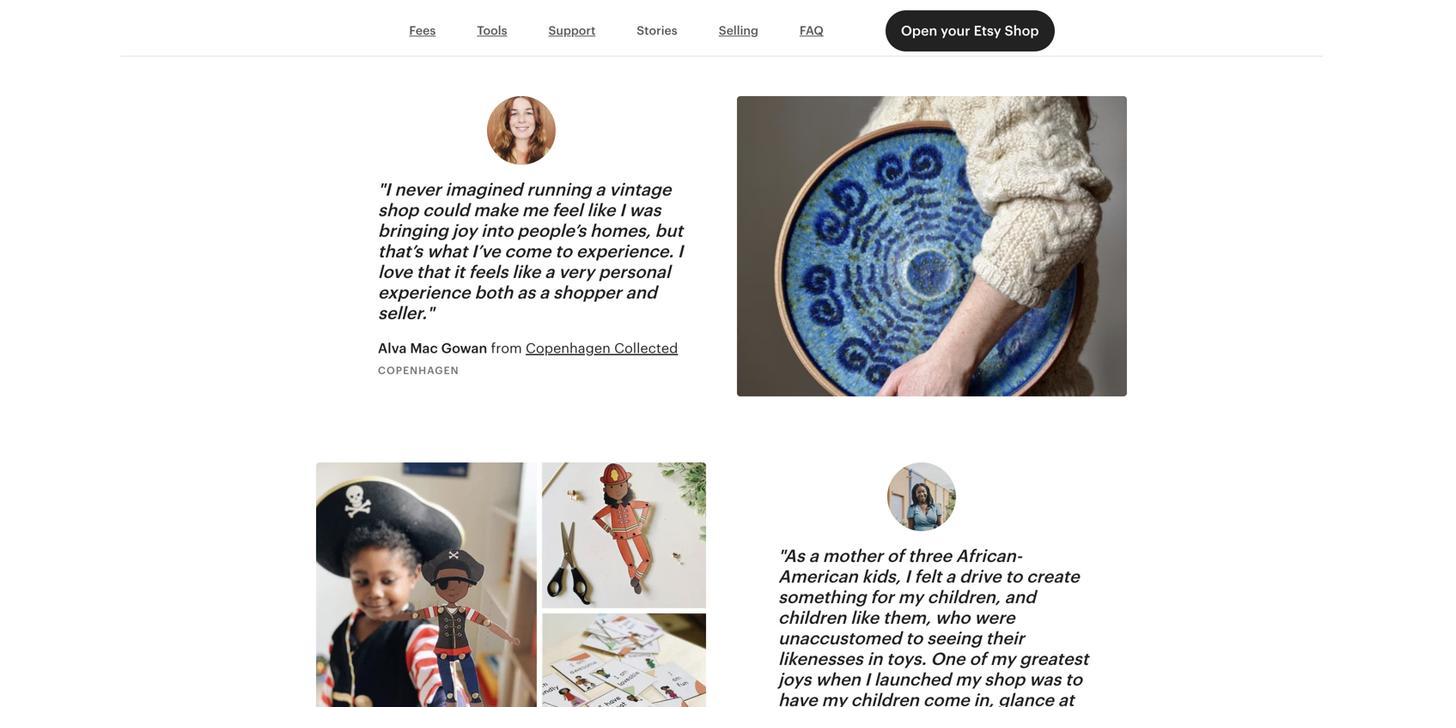 Task type: locate. For each thing, give the bounding box(es) containing it.
could
[[423, 200, 469, 220]]

and down personal on the left top of page
[[626, 283, 657, 303]]

1 horizontal spatial and
[[1005, 588, 1036, 608]]

both
[[475, 283, 513, 303]]

african-
[[956, 547, 1022, 567]]

paper play + wonder image
[[316, 463, 706, 708]]

to down them,
[[906, 629, 923, 649]]

shop inside "i never imagined running a vintage shop could make me feel like i was bringing joy into people's homes, but that's what i've come to experience. i love that it feels like a very personal experience both as a shopper and seller."
[[378, 200, 419, 220]]

0 horizontal spatial like
[[512, 262, 541, 282]]

come
[[505, 242, 551, 261], [923, 691, 970, 708]]

1 vertical spatial like
[[512, 262, 541, 282]]

were
[[974, 609, 1015, 628]]

a left vintage
[[596, 180, 605, 200]]

vintage
[[609, 180, 671, 200]]

and
[[626, 283, 657, 303], [1005, 588, 1036, 608]]

0 vertical spatial like
[[587, 200, 615, 220]]

like up as
[[512, 262, 541, 282]]

faq
[[800, 24, 824, 38]]

alva mac gowan image
[[487, 96, 556, 165]]

my down their
[[990, 650, 1016, 670]]

my
[[898, 588, 923, 608], [990, 650, 1016, 670], [955, 670, 980, 690], [822, 691, 847, 708]]

of up kids,
[[887, 547, 904, 567]]

0 vertical spatial shop
[[378, 200, 419, 220]]

i down the in at the bottom
[[865, 670, 870, 690]]

i
[[620, 200, 625, 220], [678, 242, 683, 261], [905, 567, 910, 587], [865, 670, 870, 690]]

into
[[481, 221, 513, 241]]

tools link
[[456, 15, 528, 47]]

when
[[816, 670, 861, 690]]

2 vertical spatial like
[[851, 609, 879, 628]]

who
[[935, 609, 970, 628]]

feels
[[469, 262, 508, 282]]

faq link
[[779, 15, 844, 47]]

shop
[[1005, 23, 1039, 39]]

of right one
[[969, 650, 986, 670]]

drive
[[960, 567, 1001, 587]]

was down greatest
[[1029, 670, 1061, 690]]

to down people's
[[555, 242, 572, 261]]

to inside "i never imagined running a vintage shop could make me feel like i was bringing joy into people's homes, but that's what i've come to experience. i love that it feels like a very personal experience both as a shopper and seller."
[[555, 242, 572, 261]]

0 horizontal spatial was
[[629, 200, 661, 220]]

people's
[[517, 221, 586, 241]]

0 vertical spatial come
[[505, 242, 551, 261]]

noblesville,
[[778, 19, 861, 30]]

"i never imagined running a vintage shop could make me feel like i was bringing joy into people's homes, but that's what i've come to experience. i love that it feels like a very personal experience both as a shopper and seller."
[[378, 180, 683, 323]]

1 vertical spatial shop
[[985, 670, 1025, 690]]

american
[[778, 567, 858, 587]]

come inside "as a mother of three african- american kids, i felt a drive to create something for my children, and children like them, who were unaccustomed to seeing their likenesses in toys. one of my greatest joys when i launched my shop was to have my children come in, gl
[[923, 691, 970, 708]]

joys
[[778, 670, 811, 690]]

it
[[454, 262, 465, 282]]

my down when
[[822, 691, 847, 708]]

support link
[[528, 15, 616, 47]]

1 horizontal spatial like
[[587, 200, 615, 220]]

children
[[778, 609, 846, 628], [851, 691, 919, 708]]

open
[[901, 23, 937, 39]]

copenhagen
[[526, 341, 611, 356], [378, 365, 459, 377]]

to
[[555, 242, 572, 261], [1006, 567, 1023, 587], [906, 629, 923, 649], [1065, 670, 1082, 690]]

0 vertical spatial of
[[887, 547, 904, 567]]

0 vertical spatial was
[[629, 200, 661, 220]]

love
[[378, 262, 412, 282]]

0 vertical spatial copenhagen
[[526, 341, 611, 356]]

"i
[[378, 180, 390, 200]]

0 horizontal spatial of
[[887, 547, 904, 567]]

indiana
[[864, 19, 914, 30]]

2 horizontal spatial like
[[851, 609, 879, 628]]

launched
[[874, 670, 951, 690]]

experience
[[378, 283, 470, 303]]

1 vertical spatial children
[[851, 691, 919, 708]]

feel
[[552, 200, 583, 220]]

of
[[887, 547, 904, 567], [969, 650, 986, 670]]

copenhagen down shopper
[[526, 341, 611, 356]]

1 vertical spatial come
[[923, 691, 970, 708]]

0 horizontal spatial copenhagen
[[378, 365, 459, 377]]

children,
[[927, 588, 1001, 608]]

a left very
[[545, 262, 554, 282]]

1 horizontal spatial come
[[923, 691, 970, 708]]

1 horizontal spatial was
[[1029, 670, 1061, 690]]

alva mac gowan from copenhagen collected image
[[737, 96, 1127, 397]]

gowan
[[441, 341, 487, 356]]

have
[[778, 691, 818, 708]]

like
[[587, 200, 615, 220], [512, 262, 541, 282], [851, 609, 879, 628]]

that's
[[378, 242, 423, 261]]

shaina adams image
[[887, 463, 956, 532]]

fees
[[409, 24, 436, 38]]

your
[[941, 23, 970, 39]]

was down vintage
[[629, 200, 661, 220]]

like down for
[[851, 609, 879, 628]]

1 vertical spatial was
[[1029, 670, 1061, 690]]

shop
[[378, 200, 419, 220], [985, 670, 1025, 690]]

1 vertical spatial and
[[1005, 588, 1036, 608]]

copenhagen collected link
[[526, 341, 678, 356]]

shop down "i on the left top
[[378, 200, 419, 220]]

to down african-
[[1006, 567, 1023, 587]]

unaccustomed
[[778, 629, 902, 649]]

and inside "as a mother of three african- american kids, i felt a drive to create something for my children, and children like them, who were unaccustomed to seeing their likenesses in toys. one of my greatest joys when i launched my shop was to have my children come in, gl
[[1005, 588, 1036, 608]]

0 vertical spatial and
[[626, 283, 657, 303]]

1 horizontal spatial shop
[[985, 670, 1025, 690]]

support
[[549, 24, 596, 38]]

like up the homes,
[[587, 200, 615, 220]]

0 vertical spatial children
[[778, 609, 846, 628]]

and up were
[[1005, 588, 1036, 608]]

as
[[517, 283, 535, 303]]

shop up in,
[[985, 670, 1025, 690]]

0 horizontal spatial come
[[505, 242, 551, 261]]

come left in,
[[923, 691, 970, 708]]

children down launched
[[851, 691, 919, 708]]

a up american
[[809, 547, 819, 567]]

and inside "i never imagined running a vintage shop could make me feel like i was bringing joy into people's homes, but that's what i've come to experience. i love that it feels like a very personal experience both as a shopper and seller."
[[626, 283, 657, 303]]

children down 'something'
[[778, 609, 846, 628]]

1 horizontal spatial copenhagen
[[526, 341, 611, 356]]

seller."
[[378, 304, 434, 323]]

1 horizontal spatial of
[[969, 650, 986, 670]]

was
[[629, 200, 661, 220], [1029, 670, 1061, 690]]

collected
[[614, 341, 678, 356]]

what
[[427, 242, 468, 261]]

i up the homes,
[[620, 200, 625, 220]]

a
[[596, 180, 605, 200], [545, 262, 554, 282], [539, 283, 549, 303], [809, 547, 819, 567], [946, 567, 955, 587]]

0 horizontal spatial and
[[626, 283, 657, 303]]

0 horizontal spatial shop
[[378, 200, 419, 220]]

come down people's
[[505, 242, 551, 261]]

copenhagen down mac
[[378, 365, 459, 377]]



Task type: describe. For each thing, give the bounding box(es) containing it.
1 vertical spatial copenhagen
[[378, 365, 459, 377]]

never
[[395, 180, 441, 200]]

me
[[522, 200, 548, 220]]

bringing
[[378, 221, 448, 241]]

i've
[[472, 242, 500, 261]]

1 vertical spatial of
[[969, 650, 986, 670]]

to down greatest
[[1065, 670, 1082, 690]]

seeing
[[927, 629, 982, 649]]

was inside "as a mother of three african- american kids, i felt a drive to create something for my children, and children like them, who were unaccustomed to seeing their likenesses in toys. one of my greatest joys when i launched my shop was to have my children come in, gl
[[1029, 670, 1061, 690]]

imagined
[[445, 180, 523, 200]]

i left 'felt'
[[905, 567, 910, 587]]

in
[[867, 650, 883, 670]]

their
[[986, 629, 1024, 649]]

open your etsy shop
[[901, 23, 1039, 39]]

a right 'felt'
[[946, 567, 955, 587]]

make
[[474, 200, 518, 220]]

kids,
[[862, 567, 901, 587]]

experience.
[[576, 242, 674, 261]]

toys.
[[887, 650, 926, 670]]

but
[[655, 221, 683, 241]]

stories
[[637, 24, 678, 38]]

fees link
[[389, 15, 456, 47]]

"as
[[778, 547, 805, 567]]

shopper
[[553, 283, 622, 303]]

noblesville, indiana
[[778, 19, 914, 30]]

one
[[931, 650, 965, 670]]

come inside "i never imagined running a vintage shop could make me feel like i was bringing joy into people's homes, but that's what i've come to experience. i love that it feels like a very personal experience both as a shopper and seller."
[[505, 242, 551, 261]]

tools
[[477, 24, 507, 38]]

1 horizontal spatial children
[[851, 691, 919, 708]]

my up them,
[[898, 588, 923, 608]]

something
[[778, 588, 866, 608]]

likenesses
[[778, 650, 863, 670]]

alva mac gowan from copenhagen collected copenhagen
[[378, 341, 678, 377]]

selling link
[[698, 15, 779, 47]]

"as a mother of three african- american kids, i felt a drive to create something for my children, and children like them, who were unaccustomed to seeing their likenesses in toys. one of my greatest joys when i launched my shop was to have my children come in, gl
[[778, 547, 1089, 708]]

a right as
[[539, 283, 549, 303]]

very
[[559, 262, 594, 282]]

them,
[[883, 609, 931, 628]]

joy
[[452, 221, 477, 241]]

felt
[[914, 567, 942, 587]]

personal
[[599, 262, 670, 282]]

from
[[491, 341, 522, 356]]

in,
[[974, 691, 994, 708]]

homes,
[[590, 221, 651, 241]]

etsy
[[974, 23, 1001, 39]]

three
[[908, 547, 952, 567]]

0 horizontal spatial children
[[778, 609, 846, 628]]

stories link
[[616, 15, 698, 47]]

for
[[871, 588, 894, 608]]

shop inside "as a mother of three african- american kids, i felt a drive to create something for my children, and children like them, who were unaccustomed to seeing their likenesses in toys. one of my greatest joys when i launched my shop was to have my children come in, gl
[[985, 670, 1025, 690]]

create
[[1027, 567, 1080, 587]]

alva
[[378, 341, 407, 356]]

greatest
[[1020, 650, 1089, 670]]

that
[[416, 262, 449, 282]]

was inside "i never imagined running a vintage shop could make me feel like i was bringing joy into people's homes, but that's what i've come to experience. i love that it feels like a very personal experience both as a shopper and seller."
[[629, 200, 661, 220]]

running
[[527, 180, 591, 200]]

my up in,
[[955, 670, 980, 690]]

selling
[[719, 24, 758, 38]]

mac
[[410, 341, 438, 356]]

like inside "as a mother of three african- american kids, i felt a drive to create something for my children, and children like them, who were unaccustomed to seeing their likenesses in toys. one of my greatest joys when i launched my shop was to have my children come in, gl
[[851, 609, 879, 628]]

open your etsy shop link
[[886, 10, 1055, 52]]

i down 'but'
[[678, 242, 683, 261]]

mother
[[823, 547, 883, 567]]



Task type: vqa. For each thing, say whether or not it's contained in the screenshot.
dec
no



